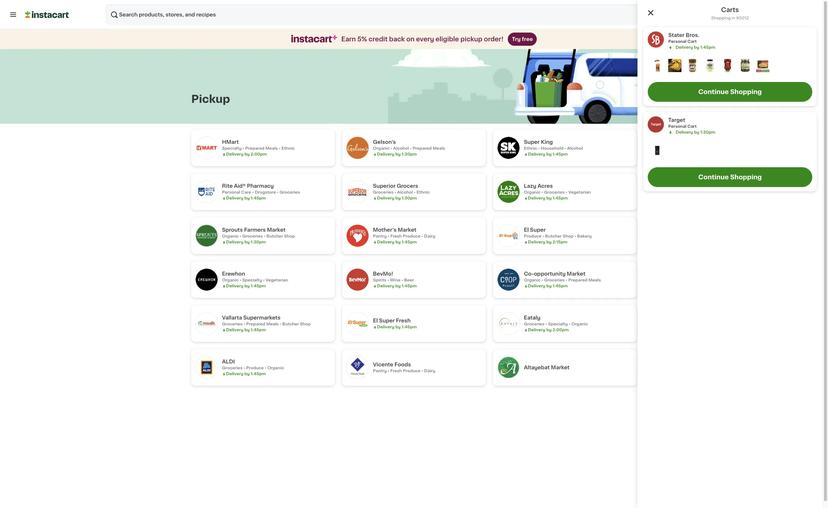 Task type: describe. For each thing, give the bounding box(es) containing it.
care
[[241, 191, 251, 195]]

erewhon organic • specialty • vegetarian
[[222, 272, 288, 283]]

continue for bros.
[[699, 89, 729, 95]]

continue shopping button for personal
[[648, 167, 813, 187]]

on
[[407, 36, 415, 42]]

by for el super
[[547, 241, 552, 245]]

1:30pm for cart
[[701, 131, 716, 135]]

meals inside the hmart specialty • prepared meals • ethnic
[[266, 147, 278, 151]]

rite
[[222, 184, 233, 189]]

pickup
[[461, 36, 483, 42]]

delivery by 1:45pm for supermarkets
[[226, 329, 266, 333]]

bevmo! image
[[347, 269, 369, 291]]

continue shopping button for bros.
[[648, 82, 813, 102]]

sprouts farmers market organic • groceries • butcher shop
[[222, 228, 295, 239]]

co-opportunity market image
[[498, 269, 520, 291]]

mother's
[[373, 228, 397, 233]]

shopping for stater bros.
[[731, 89, 762, 95]]

target personal cart
[[669, 118, 697, 129]]

shop inside el super produce • butcher shop • bakery
[[563, 235, 574, 239]]

ethnic for specialty
[[282, 147, 295, 151]]

1:45pm for organic
[[251, 285, 266, 289]]

prepared inside 'co-opportunity market organic • groceries • prepared meals'
[[569, 279, 588, 283]]

stater
[[669, 33, 685, 38]]

delivery by 1:45pm for king
[[528, 153, 568, 157]]

delivery for superior grocers
[[377, 197, 395, 201]]

el for el super fresh
[[373, 319, 378, 324]]

by for stater bros.
[[694, 45, 700, 50]]

vallarta
[[222, 316, 242, 321]]

personal inside rite aid® pharmacy personal care • drugstore • groceries
[[222, 191, 240, 195]]

every
[[416, 36, 434, 42]]

earn 5% credit back on every eligible pickup order!
[[342, 36, 504, 42]]

aldi image
[[196, 357, 218, 379]]

organic inside "erewhon organic • specialty • vegetarian"
[[222, 279, 239, 283]]

groceries inside vallarta supermarkets groceries • prepared meals • butcher shop
[[222, 323, 243, 327]]

try free
[[512, 37, 533, 42]]

cart inside target personal cart
[[688, 125, 697, 129]]

groceries inside superior grocers groceries • alcohol • ethnic
[[373, 191, 394, 195]]

delivery for target
[[676, 131, 693, 135]]

90012
[[737, 16, 749, 20]]

delivery by 1:30pm for personal
[[676, 131, 716, 135]]

carts shopping in 90012
[[712, 7, 749, 20]]

delivery by 2:00pm for hmart
[[226, 153, 267, 157]]

ring 2020 release venetian bronze video doorbell image
[[651, 144, 664, 157]]

el super fresh
[[373, 319, 411, 324]]

gelson's
[[373, 140, 396, 145]]

by for aldi
[[245, 373, 250, 377]]

vicente foods pantry • fresh produce • dairy
[[373, 363, 436, 374]]

by for superior grocers
[[396, 197, 401, 201]]

sprouts farmers market image
[[196, 225, 218, 247]]

delivery for rite aid® pharmacy
[[226, 197, 244, 201]]

delivery for gelson's
[[377, 153, 395, 157]]

shop for sprouts farmers market
[[284, 235, 295, 239]]

el super fresh image
[[347, 313, 369, 335]]

gelson's image
[[347, 137, 369, 159]]

prepared inside the hmart specialty • prepared meals • ethnic
[[246, 147, 265, 151]]

delivery for erewhon
[[226, 285, 244, 289]]

butcher inside el super produce • butcher shop • bakery
[[546, 235, 562, 239]]

banana image
[[669, 59, 682, 72]]

best foods mayonnaise real mayo image
[[704, 59, 717, 72]]

erewhon
[[222, 272, 245, 277]]

target
[[669, 118, 686, 123]]

super king image
[[498, 137, 520, 159]]

2:00pm for eataly
[[553, 329, 569, 333]]

groceries inside lazy acres organic • groceries • vegetarian
[[545, 191, 565, 195]]

shopping for target
[[731, 174, 762, 180]]

eataly image
[[498, 313, 520, 335]]

by for lazy acres
[[547, 197, 552, 201]]

super king ethnic • household • alcohol
[[524, 140, 583, 151]]

organic inside gelson's organic • alcohol • prepared meals
[[373, 147, 390, 151]]

personal inside target personal cart
[[669, 125, 687, 129]]

bros.
[[686, 33, 700, 38]]

mother's market pantry • fresh produce • dairy
[[373, 228, 436, 239]]

cart inside stater bros. personal cart
[[688, 40, 697, 44]]

lazy acres organic • groceries • vegetarian
[[524, 184, 591, 195]]

meals inside 'co-opportunity market organic • groceries • prepared meals'
[[589, 279, 601, 283]]

el super produce • butcher shop • bakery
[[524, 228, 592, 239]]

produce inside vicente foods pantry • fresh produce • dairy
[[403, 370, 421, 374]]

by for rite aid® pharmacy
[[245, 197, 250, 201]]

personal inside stater bros. personal cart
[[669, 40, 687, 44]]

dairy for foods
[[424, 370, 436, 374]]

market inside mother's market pantry • fresh produce • dairy
[[398, 228, 417, 233]]

butcher for farmers
[[267, 235, 283, 239]]

specialty for erewhon
[[242, 279, 262, 283]]

fresh for market
[[391, 235, 402, 239]]

sprouts
[[222, 228, 243, 233]]

delivery for sprouts farmers market
[[226, 241, 244, 245]]

rite aid® pharmacy personal care • drugstore • groceries
[[222, 184, 300, 195]]

altayebat
[[524, 366, 550, 371]]

delivery for aldi
[[226, 373, 244, 377]]

target image
[[648, 117, 664, 133]]

by for hmart
[[245, 153, 250, 157]]

delivery for bevmo!
[[377, 285, 395, 289]]

huy fong foods sriracha hot chili sauce ketchup image
[[722, 59, 735, 72]]

1:45pm for aid®
[[251, 197, 266, 201]]

alcohol inside super king ethnic • household • alcohol
[[568, 147, 583, 151]]

1:45pm for king
[[553, 153, 568, 157]]

by for eataly
[[547, 329, 552, 333]]

lazy acres image
[[498, 181, 520, 203]]

delivery by 1:30pm for grocers
[[377, 197, 417, 201]]

acres
[[538, 184, 553, 189]]

stouffer's macaroni & cheese frozen meal image
[[757, 59, 770, 72]]

wine
[[390, 279, 401, 283]]

el for el super produce • butcher shop • bakery
[[524, 228, 529, 233]]

produce inside mother's market pantry • fresh produce • dairy
[[403, 235, 421, 239]]

altayebat market image
[[498, 357, 520, 379]]

groceries inside rite aid® pharmacy personal care • drugstore • groceries
[[280, 191, 300, 195]]

aldi groceries • produce • organic
[[222, 360, 284, 371]]

prepared inside gelson's organic • alcohol • prepared meals
[[413, 147, 432, 151]]

1:45pm for supermarkets
[[251, 329, 266, 333]]

altayebat market link
[[494, 350, 637, 386]]

king
[[541, 140, 553, 145]]

vallarta supermarkets groceries • prepared meals • butcher shop
[[222, 316, 311, 327]]

hmart
[[222, 140, 239, 145]]

prepared inside vallarta supermarkets groceries • prepared meals • butcher shop
[[246, 323, 265, 327]]

dairy for market
[[424, 235, 436, 239]]

1:45pm for acres
[[553, 197, 568, 201]]

Search field
[[106, 4, 724, 25]]

groceries inside sprouts farmers market organic • groceries • butcher shop
[[242, 235, 263, 239]]

delivery by 2:15pm
[[528, 241, 568, 245]]

delivery for stater bros.
[[676, 45, 693, 50]]

1:45pm for opportunity
[[553, 285, 568, 289]]



Task type: vqa. For each thing, say whether or not it's contained in the screenshot.
Frozen
no



Task type: locate. For each thing, give the bounding box(es) containing it.
1 cart from the top
[[688, 40, 697, 44]]

5%
[[358, 36, 367, 42]]

ethnic
[[282, 147, 295, 151], [524, 147, 538, 151], [417, 191, 430, 195]]

cart right target icon
[[688, 125, 697, 129]]

pantry for mother's
[[373, 235, 387, 239]]

1 horizontal spatial el
[[524, 228, 529, 233]]

None search field
[[106, 4, 724, 25]]

delivery down king
[[528, 153, 546, 157]]

eataly
[[524, 316, 541, 321]]

2:00pm
[[251, 153, 267, 157], [553, 329, 569, 333]]

1 vertical spatial 2:00pm
[[553, 329, 569, 333]]

el inside el super produce • butcher shop • bakery
[[524, 228, 529, 233]]

butcher inside sprouts farmers market organic • groceries • butcher shop
[[267, 235, 283, 239]]

1:45pm down vallarta supermarkets groceries • prepared meals • butcher shop
[[251, 329, 266, 333]]

super up delivery by 2:15pm on the right top
[[530, 228, 546, 233]]

market inside 'co-opportunity market organic • groceries • prepared meals'
[[567, 272, 586, 277]]

0 vertical spatial delivery by 2:00pm
[[226, 153, 267, 157]]

altayebat market
[[524, 366, 570, 371]]

1 horizontal spatial 2:00pm
[[553, 329, 569, 333]]

delivery for co-opportunity market
[[528, 285, 546, 289]]

super for el super produce • butcher shop • bakery
[[530, 228, 546, 233]]

delivery by 1:30pm for organic
[[377, 153, 417, 157]]

vicente
[[373, 363, 394, 368]]

pantry down vicente
[[373, 370, 387, 374]]

delivery by 1:45pm down mother's market pantry • fresh produce • dairy
[[377, 241, 417, 245]]

2 vertical spatial super
[[379, 319, 395, 324]]

delivery by 1:45pm for acres
[[528, 197, 568, 201]]

ethnic inside superior grocers groceries • alcohol • ethnic
[[417, 191, 430, 195]]

by down the aldi groceries • produce • organic
[[245, 373, 250, 377]]

cart down bros.
[[688, 40, 697, 44]]

1:45pm down el super fresh
[[402, 326, 417, 330]]

butcher for supermarkets
[[283, 323, 299, 327]]

butcher inside vallarta supermarkets groceries • prepared meals • butcher shop
[[283, 323, 299, 327]]

alcohol inside superior grocers groceries • alcohol • ethnic
[[397, 191, 413, 195]]

meals inside gelson's organic • alcohol • prepared meals
[[433, 147, 445, 151]]

continue shopping button
[[648, 82, 813, 102], [648, 167, 813, 187]]

fresh inside vicente foods pantry • fresh produce • dairy
[[391, 370, 402, 374]]

1 horizontal spatial delivery by 2:00pm
[[528, 329, 569, 333]]

personal down target
[[669, 125, 687, 129]]

delivery by 1:30pm down farmers
[[226, 241, 266, 245]]

hmart image
[[196, 137, 218, 159]]

delivery by 1:30pm
[[676, 131, 716, 135], [377, 153, 417, 157], [377, 197, 417, 201], [226, 241, 266, 245]]

groceries inside the aldi groceries • produce • organic
[[222, 367, 243, 371]]

groceries down eataly
[[524, 323, 545, 327]]

2 horizontal spatial shop
[[563, 235, 574, 239]]

market right mother's
[[398, 228, 417, 233]]

1:30pm for •
[[402, 153, 417, 157]]

delivery down el super produce • butcher shop • bakery
[[528, 241, 546, 245]]

personal down the stater
[[669, 40, 687, 44]]

stater bros. image
[[648, 32, 664, 48]]

groceries inside 'co-opportunity market organic • groceries • prepared meals'
[[545, 279, 565, 283]]

pantry inside vicente foods pantry • fresh produce • dairy
[[373, 370, 387, 374]]

personal down the rite
[[222, 191, 240, 195]]

1:45pm for spirits
[[402, 285, 417, 289]]

1 continue shopping button from the top
[[648, 82, 813, 102]]

0 vertical spatial el
[[524, 228, 529, 233]]

super for el super fresh
[[379, 319, 395, 324]]

by down gelson's organic • alcohol • prepared meals
[[396, 153, 401, 157]]

delivery by 1:45pm down vallarta at the left bottom of page
[[226, 329, 266, 333]]

organic inside sprouts farmers market organic • groceries • butcher shop
[[222, 235, 239, 239]]

drugstore
[[255, 191, 276, 195]]

1 continue from the top
[[699, 89, 729, 95]]

delivery down sprouts on the top
[[226, 241, 244, 245]]

produce
[[403, 235, 421, 239], [524, 235, 542, 239], [246, 367, 264, 371], [403, 370, 421, 374]]

el right el super fresh image
[[373, 319, 378, 324]]

shop inside vallarta supermarkets groceries • prepared meals • butcher shop
[[300, 323, 311, 327]]

farmers
[[244, 228, 266, 233]]

dairy
[[424, 235, 436, 239], [424, 370, 436, 374]]

delivery by 1:30pm down superior grocers groceries • alcohol • ethnic
[[377, 197, 417, 201]]

groceries down aldi
[[222, 367, 243, 371]]

delivery by 1:45pm down el super fresh
[[377, 326, 417, 330]]

vallarta supermarkets image
[[196, 313, 218, 335]]

1 horizontal spatial ethnic
[[417, 191, 430, 195]]

rite aid® pharmacy image
[[196, 181, 218, 203]]

2:00pm down the hmart specialty • prepared meals • ethnic
[[251, 153, 267, 157]]

delivery down hmart
[[226, 153, 244, 157]]

super inside el super produce • butcher shop • bakery
[[530, 228, 546, 233]]

produce inside el super produce • butcher shop • bakery
[[524, 235, 542, 239]]

by down lazy acres organic • groceries • vegetarian
[[547, 197, 552, 201]]

1:30pm
[[701, 131, 716, 135], [402, 153, 417, 157], [402, 197, 417, 201], [251, 241, 266, 245]]

beer
[[404, 279, 414, 283]]

1 horizontal spatial specialty
[[242, 279, 262, 283]]

continue for personal
[[699, 174, 729, 180]]

by for bevmo!
[[396, 285, 401, 289]]

1 pantry from the top
[[373, 235, 387, 239]]

delivery down mother's
[[377, 241, 395, 245]]

delivery by 1:45pm for bros.
[[676, 45, 716, 50]]

0 vertical spatial super
[[524, 140, 540, 145]]

groceries down "superior"
[[373, 191, 394, 195]]

0 horizontal spatial delivery by 2:00pm
[[226, 153, 267, 157]]

delivery by 1:45pm down bros.
[[676, 45, 716, 50]]

alcohol down grocers
[[397, 191, 413, 195]]

by down el super fresh
[[396, 326, 401, 330]]

erewhon image
[[196, 269, 218, 291]]

by down mother's market pantry • fresh produce • dairy
[[396, 241, 401, 245]]

delivery for el super
[[528, 241, 546, 245]]

2 vertical spatial specialty
[[549, 323, 568, 327]]

organic
[[373, 147, 390, 151], [524, 191, 541, 195], [222, 235, 239, 239], [222, 279, 239, 283], [524, 279, 541, 283], [572, 323, 588, 327], [268, 367, 284, 371]]

try
[[512, 37, 521, 42]]

0 vertical spatial 2:00pm
[[251, 153, 267, 157]]

pickup
[[191, 94, 230, 104]]

0 horizontal spatial vegetarian
[[266, 279, 288, 283]]

groceries down vallarta at the left bottom of page
[[222, 323, 243, 327]]

market inside sprouts farmers market organic • groceries • butcher shop
[[267, 228, 286, 233]]

1:45pm down "erewhon organic • specialty • vegetarian"
[[251, 285, 266, 289]]

ethnic inside the hmart specialty • prepared meals • ethnic
[[282, 147, 295, 151]]

bevmo! spirits • wine • beer
[[373, 272, 414, 283]]

delivery by 1:30pm down target personal cart
[[676, 131, 716, 135]]

delivery by 1:45pm
[[676, 45, 716, 50], [528, 153, 568, 157], [226, 197, 266, 201], [528, 197, 568, 201], [377, 241, 417, 245], [226, 285, 266, 289], [377, 285, 417, 289], [528, 285, 568, 289], [377, 326, 417, 330], [226, 329, 266, 333], [226, 373, 266, 377]]

supermarkets
[[243, 316, 281, 321]]

super right el super fresh image
[[379, 319, 395, 324]]

by for gelson's
[[396, 153, 401, 157]]

credit
[[369, 36, 388, 42]]

1:45pm down lazy acres organic • groceries • vegetarian
[[553, 197, 568, 201]]

1 vertical spatial delivery by 2:00pm
[[528, 329, 569, 333]]

delivery by 2:00pm
[[226, 153, 267, 157], [528, 329, 569, 333]]

1:30pm for market
[[251, 241, 266, 245]]

instacart logo image
[[25, 10, 69, 19]]

1:45pm down the aldi groceries • produce • organic
[[251, 373, 266, 377]]

0 vertical spatial shopping
[[712, 16, 731, 20]]

by down opportunity at bottom right
[[547, 285, 552, 289]]

delivery by 1:45pm down the aldi groceries • produce • organic
[[226, 373, 266, 377]]

hmart specialty • prepared meals • ethnic
[[222, 140, 295, 151]]

delivery down care
[[226, 197, 244, 201]]

groceries right drugstore
[[280, 191, 300, 195]]

0 vertical spatial cart
[[688, 40, 697, 44]]

0 vertical spatial continue
[[699, 89, 729, 95]]

delivery for mother's market
[[377, 241, 395, 245]]

market right altayebat
[[551, 366, 570, 371]]

delivery down gelson's
[[377, 153, 395, 157]]

organic inside 'co-opportunity market organic • groceries • prepared meals'
[[524, 279, 541, 283]]

2 vertical spatial shopping
[[731, 174, 762, 180]]

delivery down el super fresh
[[377, 326, 395, 330]]

market
[[267, 228, 286, 233], [398, 228, 417, 233], [567, 272, 586, 277], [551, 366, 570, 371]]

0 vertical spatial vegetarian
[[569, 191, 591, 195]]

gelson's organic • alcohol • prepared meals
[[373, 140, 445, 151]]

2 vertical spatial fresh
[[391, 370, 402, 374]]

lazy
[[524, 184, 537, 189]]

delivery by 1:45pm for organic
[[226, 285, 266, 289]]

2:00pm down eataly groceries • specialty • organic
[[553, 329, 569, 333]]

0 vertical spatial personal
[[669, 40, 687, 44]]

delivery down "superior"
[[377, 197, 395, 201]]

delivery down erewhon
[[226, 285, 244, 289]]

continue shopping for bros.
[[699, 89, 762, 95]]

0 vertical spatial continue shopping button
[[648, 82, 813, 102]]

0 vertical spatial dairy
[[424, 235, 436, 239]]

1:45pm
[[701, 45, 716, 50], [553, 153, 568, 157], [251, 197, 266, 201], [553, 197, 568, 201], [402, 241, 417, 245], [251, 285, 266, 289], [402, 285, 417, 289], [553, 285, 568, 289], [402, 326, 417, 330], [251, 329, 266, 333], [251, 373, 266, 377]]

shopping
[[712, 16, 731, 20], [731, 89, 762, 95], [731, 174, 762, 180]]

delivery down the lazy
[[528, 197, 546, 201]]

pantry down mother's
[[373, 235, 387, 239]]

1 vertical spatial pantry
[[373, 370, 387, 374]]

pantry
[[373, 235, 387, 239], [373, 370, 387, 374]]

0 horizontal spatial ethnic
[[282, 147, 295, 151]]

1:45pm down drugstore
[[251, 197, 266, 201]]

delivery by 1:45pm down wine
[[377, 285, 417, 289]]

1 vertical spatial super
[[530, 228, 546, 233]]

delivery by 1:45pm for opportunity
[[528, 285, 568, 289]]

pickup main content
[[0, 29, 829, 386]]

0 horizontal spatial 2:00pm
[[251, 153, 267, 157]]

delivery by 1:45pm down household
[[528, 153, 568, 157]]

vicente foods image
[[347, 357, 369, 379]]

2 horizontal spatial specialty
[[549, 323, 568, 327]]

by for vallarta supermarkets
[[245, 329, 250, 333]]

back
[[389, 36, 405, 42]]

1:45pm for groceries
[[251, 373, 266, 377]]

groceries down farmers
[[242, 235, 263, 239]]

aid®
[[234, 184, 246, 189]]

delivery down stater bros. personal cart
[[676, 45, 693, 50]]

pantry inside mother's market pantry • fresh produce • dairy
[[373, 235, 387, 239]]

1 vertical spatial vegetarian
[[266, 279, 288, 283]]

fresh inside mother's market pantry • fresh produce • dairy
[[391, 235, 402, 239]]

by for target
[[694, 131, 700, 135]]

produce inside the aldi groceries • produce • organic
[[246, 367, 264, 371]]

by for erewhon
[[245, 285, 250, 289]]

groceries
[[280, 191, 300, 195], [373, 191, 394, 195], [545, 191, 565, 195], [242, 235, 263, 239], [545, 279, 565, 283], [222, 323, 243, 327], [524, 323, 545, 327], [222, 367, 243, 371]]

market right farmers
[[267, 228, 286, 233]]

0 horizontal spatial shop
[[284, 235, 295, 239]]

2 horizontal spatial ethnic
[[524, 147, 538, 151]]

1 horizontal spatial vegetarian
[[569, 191, 591, 195]]

1 horizontal spatial shop
[[300, 323, 311, 327]]

2:00pm for hmart
[[251, 153, 267, 157]]

household
[[541, 147, 564, 151]]

•
[[243, 147, 245, 151], [279, 147, 281, 151], [391, 147, 393, 151], [410, 147, 412, 151], [539, 147, 540, 151], [565, 147, 567, 151], [252, 191, 254, 195], [277, 191, 279, 195], [395, 191, 396, 195], [414, 191, 416, 195], [542, 191, 544, 195], [566, 191, 568, 195], [240, 235, 242, 239], [264, 235, 266, 239], [388, 235, 390, 239], [422, 235, 423, 239], [543, 235, 545, 239], [575, 235, 577, 239], [240, 279, 242, 283], [263, 279, 265, 283], [388, 279, 389, 283], [402, 279, 403, 283], [542, 279, 544, 283], [566, 279, 568, 283], [244, 323, 245, 327], [280, 323, 282, 327], [546, 323, 548, 327], [569, 323, 571, 327], [244, 367, 245, 371], [265, 367, 267, 371], [388, 370, 390, 374], [422, 370, 423, 374]]

dairy inside mother's market pantry • fresh produce • dairy
[[424, 235, 436, 239]]

el right el super image
[[524, 228, 529, 233]]

carts
[[722, 7, 739, 13]]

vegetarian
[[569, 191, 591, 195], [266, 279, 288, 283]]

1:45pm up best foods mayonnaise real mayo icon on the right of page
[[701, 45, 716, 50]]

2 continue shopping button from the top
[[648, 167, 813, 187]]

1 continue shopping from the top
[[699, 89, 762, 95]]

organic inside lazy acres organic • groceries • vegetarian
[[524, 191, 541, 195]]

delivery by 1:45pm for groceries
[[226, 373, 266, 377]]

grocers
[[397, 184, 419, 189]]

1 dairy from the top
[[424, 235, 436, 239]]

by down eataly groceries • specialty • organic
[[547, 329, 552, 333]]

delivery for vallarta supermarkets
[[226, 329, 244, 333]]

2 dairy from the top
[[424, 370, 436, 374]]

co-
[[524, 272, 534, 277]]

vegetarian inside "erewhon organic • specialty • vegetarian"
[[266, 279, 288, 283]]

full circle full circle sweet relish image
[[739, 59, 752, 72]]

pantry for vicente
[[373, 370, 387, 374]]

1 vertical spatial specialty
[[242, 279, 262, 283]]

delivery down "spirits"
[[377, 285, 395, 289]]

by down wine
[[396, 285, 401, 289]]

1 vertical spatial fresh
[[396, 319, 411, 324]]

delivery
[[676, 45, 693, 50], [676, 131, 693, 135], [226, 153, 244, 157], [377, 153, 395, 157], [528, 153, 546, 157], [226, 197, 244, 201], [377, 197, 395, 201], [528, 197, 546, 201], [226, 241, 244, 245], [377, 241, 395, 245], [528, 241, 546, 245], [226, 285, 244, 289], [377, 285, 395, 289], [528, 285, 546, 289], [377, 326, 395, 330], [226, 329, 244, 333], [528, 329, 546, 333], [226, 373, 244, 377]]

foods
[[395, 363, 411, 368]]

alcohol
[[394, 147, 409, 151], [568, 147, 583, 151], [397, 191, 413, 195]]

by down "erewhon organic • specialty • vegetarian"
[[245, 285, 250, 289]]

1:45pm for market
[[402, 241, 417, 245]]

alcohol inside gelson's organic • alcohol • prepared meals
[[394, 147, 409, 151]]

opportunity
[[534, 272, 566, 277]]

delivery by 1:45pm down opportunity at bottom right
[[528, 285, 568, 289]]

eligible
[[436, 36, 459, 42]]

by down supermarkets
[[245, 329, 250, 333]]

alcohol right household
[[568, 147, 583, 151]]

co-opportunity market organic • groceries • prepared meals
[[524, 272, 601, 283]]

items in cart element
[[651, 59, 810, 73]]

jif peanut butter spreads image
[[686, 59, 700, 72]]

country harvest stater bros. country harvest whole wheat bagels image
[[651, 59, 664, 72]]

meals inside vallarta supermarkets groceries • prepared meals • butcher shop
[[266, 323, 279, 327]]

delivery for super king
[[528, 153, 546, 157]]

bevmo!
[[373, 272, 393, 277]]

by
[[694, 45, 700, 50], [694, 131, 700, 135], [245, 153, 250, 157], [396, 153, 401, 157], [547, 153, 552, 157], [245, 197, 250, 201], [396, 197, 401, 201], [547, 197, 552, 201], [245, 241, 250, 245], [396, 241, 401, 245], [547, 241, 552, 245], [245, 285, 250, 289], [396, 285, 401, 289], [547, 285, 552, 289], [396, 326, 401, 330], [245, 329, 250, 333], [547, 329, 552, 333], [245, 373, 250, 377]]

by down care
[[245, 197, 250, 201]]

ethnic inside super king ethnic • household • alcohol
[[524, 147, 538, 151]]

delivery by 2:00pm down eataly groceries • specialty • organic
[[528, 329, 569, 333]]

organic inside the aldi groceries • produce • organic
[[268, 367, 284, 371]]

alcohol down gelson's
[[394, 147, 409, 151]]

fresh for foods
[[391, 370, 402, 374]]

by for super king
[[547, 153, 552, 157]]

superior grocers image
[[347, 181, 369, 203]]

super inside super king ethnic • household • alcohol
[[524, 140, 540, 145]]

shop inside sprouts farmers market organic • groceries • butcher shop
[[284, 235, 295, 239]]

prepared
[[246, 147, 265, 151], [413, 147, 432, 151], [569, 279, 588, 283], [246, 323, 265, 327]]

earn
[[342, 36, 356, 42]]

delivery for eataly
[[528, 329, 546, 333]]

specialty inside eataly groceries • specialty • organic
[[549, 323, 568, 327]]

1:45pm for bros.
[[701, 45, 716, 50]]

delivery down co-
[[528, 285, 546, 289]]

by for mother's market
[[396, 241, 401, 245]]

pharmacy
[[247, 184, 274, 189]]

0 horizontal spatial specialty
[[222, 147, 242, 151]]

by for co-opportunity market
[[547, 285, 552, 289]]

market right opportunity at bottom right
[[567, 272, 586, 277]]

delivery by 1:30pm for farmers
[[226, 241, 266, 245]]

stater bros. personal cart
[[669, 33, 700, 44]]

by left 2:15pm
[[547, 241, 552, 245]]

1 vertical spatial shopping
[[731, 89, 762, 95]]

fresh
[[391, 235, 402, 239], [396, 319, 411, 324], [391, 370, 402, 374]]

organic inside eataly groceries • specialty • organic
[[572, 323, 588, 327]]

delivery for lazy acres
[[528, 197, 546, 201]]

ethnic for grocers
[[417, 191, 430, 195]]

free
[[522, 37, 533, 42]]

continue shopping for personal
[[699, 174, 762, 180]]

1 vertical spatial continue shopping button
[[648, 167, 813, 187]]

dairy inside vicente foods pantry • fresh produce • dairy
[[424, 370, 436, 374]]

delivery by 1:45pm down "erewhon organic • specialty • vegetarian"
[[226, 285, 266, 289]]

0 vertical spatial pantry
[[373, 235, 387, 239]]

2 cart from the top
[[688, 125, 697, 129]]

aldi
[[222, 360, 235, 365]]

bakery
[[578, 235, 592, 239]]

1 vertical spatial continue shopping
[[699, 174, 762, 180]]

delivery by 1:45pm down care
[[226, 197, 266, 201]]

in
[[732, 16, 736, 20]]

2 continue from the top
[[699, 174, 729, 180]]

vegetarian inside lazy acres organic • groceries • vegetarian
[[569, 191, 591, 195]]

2 continue shopping from the top
[[699, 174, 762, 180]]

1 vertical spatial continue
[[699, 174, 729, 180]]

by down bros.
[[694, 45, 700, 50]]

shopping inside carts shopping in 90012
[[712, 16, 731, 20]]

super left king
[[524, 140, 540, 145]]

specialty for eataly
[[549, 323, 568, 327]]

2:15pm
[[553, 241, 568, 245]]

0 vertical spatial specialty
[[222, 147, 242, 151]]

meals
[[266, 147, 278, 151], [433, 147, 445, 151], [589, 279, 601, 283], [266, 323, 279, 327]]

specialty inside "erewhon organic • specialty • vegetarian"
[[242, 279, 262, 283]]

by down target personal cart
[[694, 131, 700, 135]]

groceries inside eataly groceries • specialty • organic
[[524, 323, 545, 327]]

superior grocers groceries • alcohol • ethnic
[[373, 184, 430, 195]]

cart
[[688, 40, 697, 44], [688, 125, 697, 129]]

0 horizontal spatial el
[[373, 319, 378, 324]]

delivery by 1:45pm for market
[[377, 241, 417, 245]]

delivery down aldi
[[226, 373, 244, 377]]

delivery down target personal cart
[[676, 131, 693, 135]]

delivery by 2:00pm for eataly
[[528, 329, 569, 333]]

by for sprouts farmers market
[[245, 241, 250, 245]]

spirits
[[373, 279, 387, 283]]

el
[[524, 228, 529, 233], [373, 319, 378, 324]]

superior
[[373, 184, 396, 189]]

1:30pm for groceries
[[402, 197, 417, 201]]

delivery down vallarta at the left bottom of page
[[226, 329, 244, 333]]

shop
[[284, 235, 295, 239], [563, 235, 574, 239], [300, 323, 311, 327]]

try free button
[[508, 33, 537, 46]]

el super image
[[498, 225, 520, 247]]

1:45pm down mother's market pantry • fresh produce • dairy
[[402, 241, 417, 245]]

butcher
[[267, 235, 283, 239], [546, 235, 562, 239], [283, 323, 299, 327]]

by down farmers
[[245, 241, 250, 245]]

1 vertical spatial dairy
[[424, 370, 436, 374]]

continue
[[699, 89, 729, 95], [699, 174, 729, 180]]

1 vertical spatial personal
[[669, 125, 687, 129]]

1:45pm down 'co-opportunity market organic • groceries • prepared meals'
[[553, 285, 568, 289]]

delivery by 1:45pm down acres
[[528, 197, 568, 201]]

delivery for hmart
[[226, 153, 244, 157]]

delivery down eataly
[[528, 329, 546, 333]]

by down the hmart specialty • prepared meals • ethnic
[[245, 153, 250, 157]]

delivery by 2:00pm down the hmart specialty • prepared meals • ethnic
[[226, 153, 267, 157]]

delivery by 1:45pm for aid®
[[226, 197, 266, 201]]

shop for vallarta supermarkets
[[300, 323, 311, 327]]

1:45pm down household
[[553, 153, 568, 157]]

2 vertical spatial personal
[[222, 191, 240, 195]]

eataly groceries • specialty • organic
[[524, 316, 588, 327]]

2 pantry from the top
[[373, 370, 387, 374]]

specialty inside the hmart specialty • prepared meals • ethnic
[[222, 147, 242, 151]]

1 vertical spatial el
[[373, 319, 378, 324]]

delivery by 1:45pm for spirits
[[377, 285, 417, 289]]

by down household
[[547, 153, 552, 157]]

0 vertical spatial continue shopping
[[699, 89, 762, 95]]

order!
[[484, 36, 504, 42]]

0 vertical spatial fresh
[[391, 235, 402, 239]]

groceries down opportunity at bottom right
[[545, 279, 565, 283]]

by down superior grocers groceries • alcohol • ethnic
[[396, 197, 401, 201]]

specialty
[[222, 147, 242, 151], [242, 279, 262, 283], [549, 323, 568, 327]]

groceries down acres
[[545, 191, 565, 195]]

mother's market image
[[347, 225, 369, 247]]

1 vertical spatial cart
[[688, 125, 697, 129]]

delivery by 1:30pm down gelson's organic • alcohol • prepared meals
[[377, 153, 417, 157]]

1:45pm down beer
[[402, 285, 417, 289]]

continue shopping
[[699, 89, 762, 95], [699, 174, 762, 180]]



